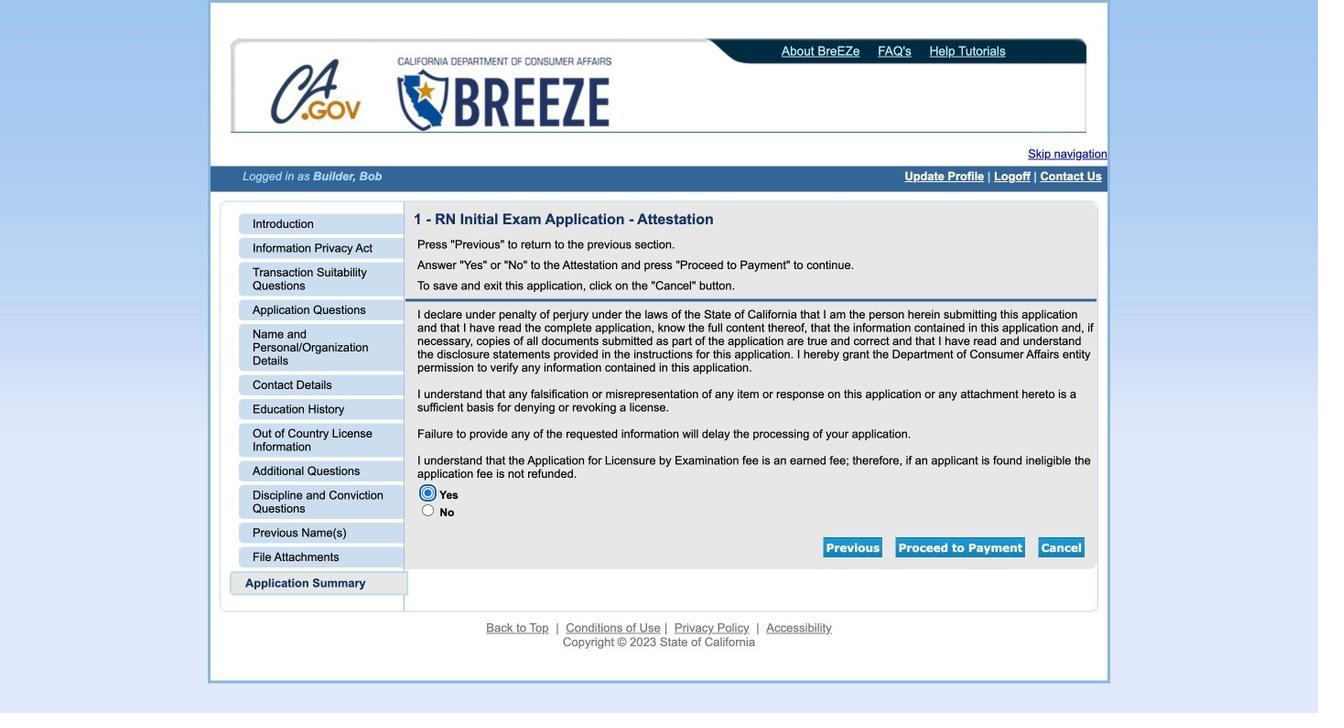 Task type: vqa. For each thing, say whether or not it's contained in the screenshot.
Disclosure of your Social Security number or Individual Tax Identification Number is mandatory. Section 30 of the Business and Professions Code and Public Law 94-455 [42 U.S.C.A. 405(c)(2)(c)] authorizes collection of your Social Security number or Individual Tax Identification Number. Your Social Security number or Individual Tax Identification Number will be used exclusively for tax enforcement purposes, and for purposes of compliance with any judgment or order for family support in accordance with Section 11350.6 of the Welfare and Institutions Code, or for verification of licensure or examination status by a licensing or examination entity which utilizes a national examination and where licensure is reciprocal with the requesting state. If you fail to disclose your Social Security number or Individual Tax Identification Number, your application for initial or renewal license will not be processed and you will be reported to the Franchise Tax Board, which may assess $100 penalty against you. icon
no



Task type: locate. For each thing, give the bounding box(es) containing it.
None submit
[[823, 537, 883, 557], [896, 537, 1025, 557], [1039, 537, 1085, 557], [823, 537, 883, 557], [896, 537, 1025, 557], [1039, 537, 1085, 557]]

None radio
[[422, 487, 434, 499], [422, 504, 434, 516], [422, 487, 434, 499], [422, 504, 434, 516]]

ca.gov image
[[270, 58, 363, 129]]



Task type: describe. For each thing, give the bounding box(es) containing it.
state of california breeze image
[[394, 58, 615, 131]]



